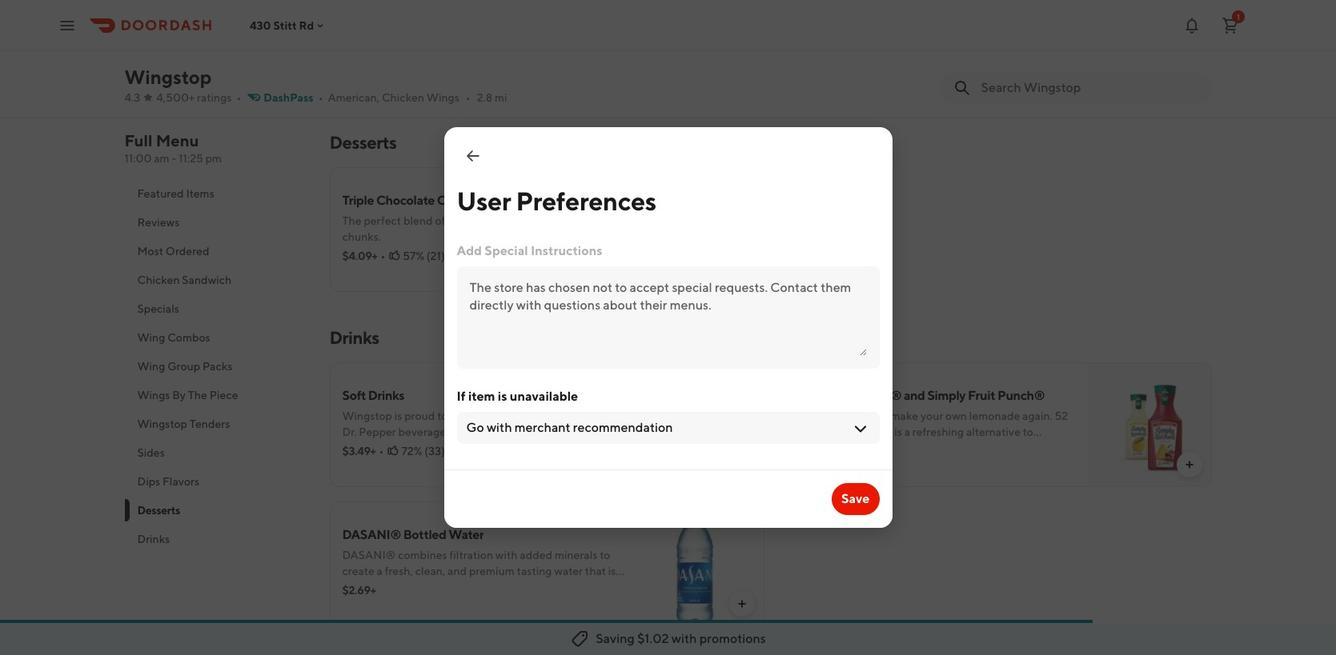 Task type: describe. For each thing, give the bounding box(es) containing it.
is inside soft drinks wingstop is proud to pour a variety of coca-cola and dr. pepper beverages.
[[395, 410, 402, 423]]

bottle.
[[477, 581, 510, 594]]

$1.02
[[637, 632, 669, 647]]

sides button
[[125, 439, 310, 468]]

specials
[[137, 303, 179, 316]]

mi
[[495, 91, 507, 104]]

added
[[520, 549, 553, 562]]

1 vertical spatial with
[[672, 632, 697, 647]]

soft drinks wingstop is proud to pour a variety of coca-cola and dr. pepper beverages.
[[342, 388, 610, 439]]

• for $3.49+ •
[[379, 445, 384, 458]]

chicken inside button
[[137, 274, 180, 287]]

ratings
[[197, 91, 232, 104]]

chips
[[500, 215, 527, 227]]

user preferences dialog
[[444, 127, 893, 529]]

to inside soft drinks wingstop is proud to pour a variety of coca-cola and dr. pepper beverages.
[[437, 410, 448, 423]]

the
[[924, 442, 942, 455]]

minerals
[[555, 549, 598, 562]]

$3.49+
[[342, 445, 376, 458]]

simply lemonade® and simply fruit punch® you'll never have to make your own lemonade again. 52 oz. simply lemonade is a refreshing alternative to homemade lemonades for the crew.
[[790, 388, 1069, 455]]

most ordered button
[[125, 237, 310, 266]]

430
[[250, 19, 271, 32]]

coca-
[[534, 410, 565, 423]]

wing combos
[[137, 332, 210, 344]]

instructions
[[531, 243, 603, 259]]

group
[[168, 360, 200, 373]]

tasting
[[517, 565, 552, 578]]

cola
[[565, 410, 589, 423]]

$2.69+
[[342, 585, 376, 597]]

am
[[154, 152, 169, 165]]

2 simply from the left
[[928, 388, 966, 404]]

add item to cart image for punch®
[[1183, 459, 1196, 472]]

add item to cart image for filtration
[[736, 598, 748, 611]]

$4.09+
[[342, 250, 378, 263]]

4,500+
[[156, 91, 195, 104]]

2 chocolate from the left
[[551, 215, 601, 227]]

72% (33)
[[402, 445, 445, 458]]

1 horizontal spatial desserts
[[330, 132, 397, 153]]

95%
[[399, 46, 422, 59]]

wingstop for wingstop tenders
[[137, 418, 187, 431]]

special
[[485, 243, 528, 259]]

dips flavors button
[[125, 468, 310, 497]]

perfect
[[364, 215, 401, 227]]

add special instructions
[[457, 243, 603, 259]]

57% (21)
[[403, 250, 445, 263]]

1 horizontal spatial wings
[[427, 91, 460, 104]]

1 chocolate from the left
[[448, 215, 498, 227]]

drinks button
[[125, 525, 310, 554]]

and inside triple chocolate chunk brownie the perfect blend of chocolate chips and chocolate chunks.
[[529, 215, 549, 227]]

blend
[[404, 215, 433, 227]]

menu
[[156, 131, 199, 150]]

and inside soft drinks wingstop is proud to pour a variety of coca-cola and dr. pepper beverages.
[[591, 410, 610, 423]]

chicken sandwich
[[137, 274, 232, 287]]

saving
[[596, 632, 635, 647]]

most ordered
[[137, 245, 209, 258]]

$3.49+ •
[[342, 445, 384, 458]]

again.
[[1023, 410, 1053, 423]]

side of flavor image
[[639, 0, 764, 97]]

0 vertical spatial drinks
[[330, 328, 379, 348]]

Add Special Instructions text field
[[470, 279, 867, 356]]

ordered
[[166, 245, 209, 258]]

$1.89+
[[342, 46, 374, 59]]

dr.
[[342, 426, 357, 439]]

rd
[[299, 19, 314, 32]]

fruit
[[968, 388, 996, 404]]

add
[[457, 243, 482, 259]]

triple chocolate chunk brownie image
[[639, 167, 764, 292]]

dashpass
[[264, 91, 314, 104]]

1 dasani® from the top
[[342, 528, 401, 543]]

lemonade®
[[831, 388, 902, 404]]

reviews button
[[125, 208, 310, 237]]

full
[[125, 131, 153, 150]]

a inside soft drinks wingstop is proud to pour a variety of coca-cola and dr. pepper beverages.
[[476, 410, 482, 423]]

lemonades
[[850, 442, 906, 455]]

piece
[[210, 389, 238, 402]]

by
[[172, 389, 186, 402]]

items
[[186, 187, 214, 200]]

430 stitt rd button
[[250, 19, 327, 32]]

72%
[[402, 445, 422, 458]]

• right ratings
[[237, 91, 241, 104]]

dashpass •
[[264, 91, 323, 104]]

and right pure in the bottom of the page
[[368, 581, 387, 594]]

tenders
[[190, 418, 230, 431]]

(33)
[[425, 445, 445, 458]]

2 dasani® from the top
[[342, 549, 396, 562]]

11:00
[[125, 152, 152, 165]]

and inside simply lemonade® and simply fruit punch® you'll never have to make your own lemonade again. 52 oz. simply lemonade is a refreshing alternative to homemade lemonades for the crew.
[[904, 388, 925, 404]]

crew.
[[944, 442, 970, 455]]

user
[[457, 186, 511, 216]]

sandwich
[[182, 274, 232, 287]]

and up the 16.9
[[448, 565, 467, 578]]

to down "again."
[[1023, 426, 1034, 439]]

user preferences
[[457, 186, 657, 216]]

-
[[172, 152, 176, 165]]

(21) for 57% (21)
[[427, 250, 445, 263]]

variety
[[484, 410, 519, 423]]

dasani® bottled water dasani® combines filtration with added minerals to create a fresh, clean, and premium tasting water that is pure and delicious. 16.9 oz bottle.
[[342, 528, 616, 594]]

that
[[585, 565, 606, 578]]

(21) for 95% (21)
[[424, 46, 442, 59]]

bottled
[[403, 528, 446, 543]]



Task type: locate. For each thing, give the bounding box(es) containing it.
1 vertical spatial wing
[[137, 360, 165, 373]]

of inside soft drinks wingstop is proud to pour a variety of coca-cola and dr. pepper beverages.
[[521, 410, 531, 423]]

wing for wing group packs
[[137, 360, 165, 373]]

american,
[[328, 91, 380, 104]]

• for dashpass •
[[318, 91, 323, 104]]

wings
[[427, 91, 460, 104], [137, 389, 170, 402]]

is left the 'proud'
[[395, 410, 402, 423]]

the inside triple chocolate chunk brownie the perfect blend of chocolate chips and chocolate chunks.
[[342, 215, 362, 227]]

and right cola at the left bottom of the page
[[591, 410, 610, 423]]

soft drinks image
[[639, 363, 764, 488]]

pure
[[342, 581, 366, 594]]

the
[[342, 215, 362, 227], [188, 389, 207, 402]]

chicken
[[382, 91, 424, 104], [137, 274, 180, 287]]

for
[[908, 442, 922, 455]]

0 vertical spatial (21)
[[424, 46, 442, 59]]

with right $1.02
[[672, 632, 697, 647]]

punch®
[[998, 388, 1045, 404]]

wing combos button
[[125, 324, 310, 352]]

drinks down dips
[[137, 533, 170, 546]]

0 horizontal spatial wings
[[137, 389, 170, 402]]

0 horizontal spatial a
[[377, 565, 383, 578]]

1 vertical spatial lemonade
[[842, 426, 893, 439]]

(21)
[[424, 46, 442, 59], [427, 250, 445, 263]]

wing group packs button
[[125, 352, 310, 381]]

filtration
[[450, 549, 493, 562]]

oz
[[463, 581, 475, 594]]

brownie
[[477, 193, 524, 208]]

wingstop up sides
[[137, 418, 187, 431]]

• for $1.89+ •
[[377, 46, 382, 59]]

premium
[[469, 565, 515, 578]]

desserts down american,
[[330, 132, 397, 153]]

wing group packs
[[137, 360, 232, 373]]

1 items, open order cart image
[[1221, 16, 1241, 35]]

• right $1.89+
[[377, 46, 382, 59]]

never
[[820, 410, 849, 423]]

chicken sandwich button
[[125, 266, 310, 295]]

homemade
[[790, 442, 848, 455]]

of inside triple chocolate chunk brownie the perfect blend of chocolate chips and chocolate chunks.
[[435, 215, 446, 227]]

wingstop
[[125, 66, 212, 88], [342, 410, 392, 423], [137, 418, 187, 431]]

is up variety at bottom
[[498, 389, 507, 404]]

1 horizontal spatial of
[[521, 410, 531, 423]]

0 horizontal spatial desserts
[[137, 505, 180, 517]]

to right have
[[878, 410, 889, 423]]

1 horizontal spatial lemonade
[[970, 410, 1021, 423]]

to left pour
[[437, 410, 448, 423]]

chocolate
[[376, 193, 435, 208]]

1 vertical spatial wings
[[137, 389, 170, 402]]

• for $4.09+ •
[[381, 250, 385, 263]]

1 horizontal spatial a
[[476, 410, 482, 423]]

the inside button
[[188, 389, 207, 402]]

a inside simply lemonade® and simply fruit punch® you'll never have to make your own lemonade again. 52 oz. simply lemonade is a refreshing alternative to homemade lemonades for the crew.
[[905, 426, 911, 439]]

• left 2.8
[[466, 91, 471, 104]]

of right the blend
[[435, 215, 446, 227]]

own
[[946, 410, 967, 423]]

drinks up soft
[[330, 328, 379, 348]]

1 horizontal spatial chicken
[[382, 91, 424, 104]]

wing down the specials on the left of page
[[137, 332, 165, 344]]

2 horizontal spatial a
[[905, 426, 911, 439]]

with inside dasani® bottled water dasani® combines filtration with added minerals to create a fresh, clean, and premium tasting water that is pure and delicious. 16.9 oz bottle.
[[496, 549, 518, 562]]

2.8
[[477, 91, 493, 104]]

back image
[[463, 147, 483, 166]]

1 vertical spatial of
[[521, 410, 531, 423]]

0 horizontal spatial of
[[435, 215, 446, 227]]

open menu image
[[58, 16, 77, 35]]

wings inside button
[[137, 389, 170, 402]]

item
[[468, 389, 495, 404]]

a left 'fresh,'
[[377, 565, 383, 578]]

the right by at the left of page
[[188, 389, 207, 402]]

2 vertical spatial drinks
[[137, 533, 170, 546]]

dips flavors
[[137, 476, 199, 489]]

0 vertical spatial the
[[342, 215, 362, 227]]

drinks right soft
[[368, 388, 405, 404]]

sides
[[137, 447, 165, 460]]

water
[[554, 565, 583, 578]]

1 vertical spatial chicken
[[137, 274, 180, 287]]

• right $4.09+
[[381, 250, 385, 263]]

is inside "user preferences" dialog
[[498, 389, 507, 404]]

1 wing from the top
[[137, 332, 165, 344]]

0 horizontal spatial chocolate
[[448, 215, 498, 227]]

add item to cart image
[[736, 263, 748, 276]]

unavailable
[[510, 389, 578, 404]]

wing left group
[[137, 360, 165, 373]]

make
[[891, 410, 919, 423]]

and
[[529, 215, 549, 227], [904, 388, 925, 404], [591, 410, 610, 423], [448, 565, 467, 578], [368, 581, 387, 594]]

1 vertical spatial the
[[188, 389, 207, 402]]

wingstop inside soft drinks wingstop is proud to pour a variety of coca-cola and dr. pepper beverages.
[[342, 410, 392, 423]]

$4.09+ •
[[342, 250, 385, 263]]

drinks inside button
[[137, 533, 170, 546]]

alternative
[[967, 426, 1021, 439]]

the up chunks.
[[342, 215, 362, 227]]

chocolate up instructions
[[551, 215, 601, 227]]

a inside dasani® bottled water dasani® combines filtration with added minerals to create a fresh, clean, and premium tasting water that is pure and delicious. 16.9 oz bottle.
[[377, 565, 383, 578]]

1 horizontal spatial chocolate
[[551, 215, 601, 227]]

combos
[[168, 332, 210, 344]]

0 vertical spatial chicken
[[382, 91, 424, 104]]

is down make
[[895, 426, 902, 439]]

wingstop inside wingstop tenders button
[[137, 418, 187, 431]]

1 vertical spatial dasani®
[[342, 549, 396, 562]]

1 horizontal spatial with
[[672, 632, 697, 647]]

simply up own
[[928, 388, 966, 404]]

0 vertical spatial with
[[496, 549, 518, 562]]

1 vertical spatial drinks
[[368, 388, 405, 404]]

notification bell image
[[1183, 16, 1202, 35]]

save button
[[832, 484, 880, 516]]

(21) right 95%
[[424, 46, 442, 59]]

lemonade up alternative
[[970, 410, 1021, 423]]

0 vertical spatial wings
[[427, 91, 460, 104]]

specials button
[[125, 295, 310, 324]]

pour
[[450, 410, 474, 423]]

pm
[[206, 152, 222, 165]]

and up make
[[904, 388, 925, 404]]

with up premium
[[496, 549, 518, 562]]

chicken down 95%
[[382, 91, 424, 104]]

dasani®
[[342, 528, 401, 543], [342, 549, 396, 562]]

2 vertical spatial a
[[377, 565, 383, 578]]

add item to cart image for to
[[736, 459, 748, 472]]

52
[[1055, 410, 1069, 423]]

1 horizontal spatial the
[[342, 215, 362, 227]]

flavors
[[163, 476, 199, 489]]

wingstop up pepper
[[342, 410, 392, 423]]

95% (21)
[[399, 46, 442, 59]]

0 vertical spatial wing
[[137, 332, 165, 344]]

is inside dasani® bottled water dasani® combines filtration with added minerals to create a fresh, clean, and premium tasting water that is pure and delicious. 16.9 oz bottle.
[[609, 565, 616, 578]]

simply lemonade® and simply fruit punch® image
[[1087, 363, 1212, 488]]

most
[[137, 245, 163, 258]]

wings left 2.8
[[427, 91, 460, 104]]

preferences
[[516, 186, 657, 216]]

chicken up the specials on the left of page
[[137, 274, 180, 287]]

featured
[[137, 187, 184, 200]]

1 vertical spatial desserts
[[137, 505, 180, 517]]

reviews
[[137, 216, 180, 229]]

add item to cart image
[[736, 459, 748, 472], [1183, 459, 1196, 472], [736, 598, 748, 611]]

0 vertical spatial dasani®
[[342, 528, 401, 543]]

promotions
[[700, 632, 766, 647]]

to up that
[[600, 549, 611, 562]]

to inside dasani® bottled water dasani® combines filtration with added minerals to create a fresh, clean, and premium tasting water that is pure and delicious. 16.9 oz bottle.
[[600, 549, 611, 562]]

simply up the you'll
[[790, 388, 828, 404]]

57%
[[403, 250, 424, 263]]

0 horizontal spatial lemonade
[[842, 426, 893, 439]]

430 stitt rd
[[250, 19, 314, 32]]

1 simply from the left
[[790, 388, 828, 404]]

16.9
[[440, 581, 460, 594]]

create
[[342, 565, 375, 578]]

• down pepper
[[379, 445, 384, 458]]

chocolate
[[448, 215, 498, 227], [551, 215, 601, 227]]

delicious.
[[390, 581, 438, 594]]

pepper
[[359, 426, 396, 439]]

wing for wing combos
[[137, 332, 165, 344]]

desserts down dips flavors
[[137, 505, 180, 517]]

(21) right 57%
[[427, 250, 445, 263]]

saving $1.02 with promotions
[[596, 632, 766, 647]]

11:25
[[179, 152, 203, 165]]

if
[[457, 389, 466, 404]]

lemonade down have
[[842, 426, 893, 439]]

• right the dashpass
[[318, 91, 323, 104]]

drinks
[[330, 328, 379, 348], [368, 388, 405, 404], [137, 533, 170, 546]]

1 vertical spatial a
[[905, 426, 911, 439]]

featured items button
[[125, 179, 310, 208]]

wings by the piece
[[137, 389, 238, 402]]

wingstop up 4,500+
[[125, 66, 212, 88]]

beverages.
[[398, 426, 454, 439]]

lemonade
[[970, 410, 1021, 423], [842, 426, 893, 439]]

a down make
[[905, 426, 911, 439]]

chocolate down chunk
[[448, 215, 498, 227]]

triple chocolate chunk brownie the perfect blend of chocolate chips and chocolate chunks.
[[342, 193, 601, 243]]

of down 'if item is unavailable'
[[521, 410, 531, 423]]

to
[[437, 410, 448, 423], [878, 410, 889, 423], [1023, 426, 1034, 439], [600, 549, 611, 562]]

refreshing
[[913, 426, 964, 439]]

wingstop for wingstop
[[125, 66, 212, 88]]

drinks inside soft drinks wingstop is proud to pour a variety of coca-cola and dr. pepper beverages.
[[368, 388, 405, 404]]

2 wing from the top
[[137, 360, 165, 373]]

0 vertical spatial of
[[435, 215, 446, 227]]

0 horizontal spatial with
[[496, 549, 518, 562]]

0 vertical spatial desserts
[[330, 132, 397, 153]]

is right that
[[609, 565, 616, 578]]

a right pour
[[476, 410, 482, 423]]

water
[[449, 528, 484, 543]]

fresh,
[[385, 565, 413, 578]]

0 horizontal spatial chicken
[[137, 274, 180, 287]]

wings left by at the left of page
[[137, 389, 170, 402]]

triple
[[342, 193, 374, 208]]

american, chicken wings • 2.8 mi
[[328, 91, 507, 104]]

1 horizontal spatial simply
[[928, 388, 966, 404]]

is inside simply lemonade® and simply fruit punch® you'll never have to make your own lemonade again. 52 oz. simply lemonade is a refreshing alternative to homemade lemonades for the crew.
[[895, 426, 902, 439]]

Item Search search field
[[981, 79, 1199, 97]]

0 horizontal spatial the
[[188, 389, 207, 402]]

of
[[435, 215, 446, 227], [521, 410, 531, 423]]

1 vertical spatial (21)
[[427, 250, 445, 263]]

4.3
[[125, 91, 140, 104]]

0 vertical spatial lemonade
[[970, 410, 1021, 423]]

and right chips
[[529, 215, 549, 227]]

have
[[851, 410, 876, 423]]

dasani® bottled water image
[[639, 502, 764, 627]]

0 vertical spatial a
[[476, 410, 482, 423]]

0 horizontal spatial simply
[[790, 388, 828, 404]]

wings by the piece button
[[125, 381, 310, 410]]



Task type: vqa. For each thing, say whether or not it's contained in the screenshot.
topmost The
yes



